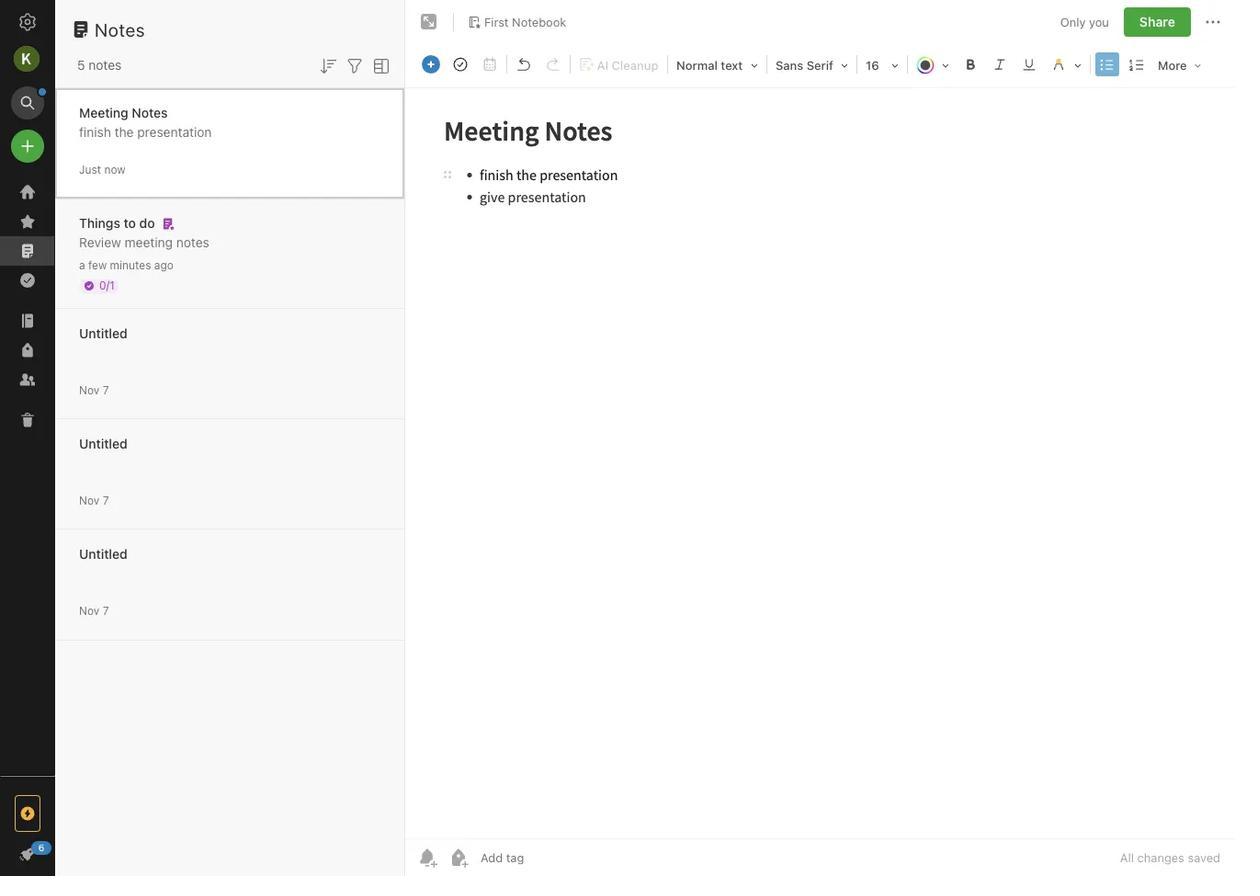 Task type: describe. For each thing, give the bounding box(es) containing it.
add a reminder image
[[416, 847, 438, 869]]

Add tag field
[[479, 850, 617, 865]]

0 horizontal spatial notes
[[89, 57, 122, 73]]

underline image
[[1017, 51, 1042, 77]]

italic image
[[987, 51, 1013, 77]]

3 7 from the top
[[103, 604, 109, 617]]

1 vertical spatial notes
[[132, 105, 168, 120]]

1 nov from the top
[[79, 384, 100, 397]]

only
[[1061, 15, 1086, 29]]

first notebook button
[[461, 9, 573, 35]]

do
[[139, 216, 155, 231]]

Account field
[[0, 40, 55, 77]]

text
[[721, 58, 743, 72]]

sans
[[776, 58, 804, 72]]

minutes
[[110, 259, 151, 272]]

normal
[[677, 58, 718, 72]]

16
[[866, 58, 879, 72]]

Help and Learning task checklist field
[[0, 839, 55, 869]]

5
[[77, 57, 85, 73]]

more
[[1158, 58, 1187, 72]]

changes
[[1138, 851, 1185, 865]]

serif
[[807, 58, 834, 72]]

meeting
[[125, 235, 173, 250]]

more actions image
[[1202, 11, 1224, 33]]

note list element
[[55, 0, 405, 876]]

Font size field
[[859, 51, 905, 78]]

note window element
[[405, 0, 1235, 876]]

saved
[[1188, 851, 1221, 865]]

Font color field
[[910, 51, 956, 78]]

things
[[79, 216, 120, 231]]

just
[[79, 163, 101, 176]]

to
[[124, 216, 136, 231]]

first notebook
[[484, 15, 567, 29]]

2 untitled from the top
[[79, 436, 127, 451]]

add tag image
[[448, 847, 470, 869]]

0/1
[[99, 279, 115, 292]]

presentation
[[137, 125, 212, 140]]

all changes saved
[[1120, 851, 1221, 865]]

review
[[79, 235, 121, 250]]



Task type: vqa. For each thing, say whether or not it's contained in the screenshot.
4th cell
no



Task type: locate. For each thing, give the bounding box(es) containing it.
7
[[103, 384, 109, 397], [103, 494, 109, 507], [103, 604, 109, 617]]

1 nov 7 from the top
[[79, 384, 109, 397]]

nov 7
[[79, 384, 109, 397], [79, 494, 109, 507], [79, 604, 109, 617]]

notebook
[[512, 15, 567, 29]]

meeting notes
[[79, 105, 168, 120]]

Highlight field
[[1044, 51, 1088, 78]]

3 untitled from the top
[[79, 546, 127, 562]]

0 vertical spatial notes
[[95, 18, 145, 40]]

More actions field
[[1202, 7, 1224, 37]]

1 vertical spatial notes
[[176, 235, 209, 250]]

meeting
[[79, 105, 128, 120]]

add filters image
[[344, 55, 366, 77]]

things to do
[[79, 216, 155, 231]]

review meeting notes
[[79, 235, 209, 250]]

a
[[79, 259, 85, 272]]

1 untitled from the top
[[79, 326, 127, 341]]

numbered list image
[[1124, 51, 1150, 77]]

sans serif
[[776, 58, 834, 72]]

share button
[[1124, 7, 1191, 37]]

2 vertical spatial 7
[[103, 604, 109, 617]]

2 nov from the top
[[79, 494, 100, 507]]

Note Editor text field
[[405, 88, 1235, 838]]

0 vertical spatial nov 7
[[79, 384, 109, 397]]

home image
[[17, 181, 39, 203]]

1 7 from the top
[[103, 384, 109, 397]]

ago
[[154, 259, 174, 272]]

click to expand image
[[47, 842, 61, 864]]

1 horizontal spatial notes
[[176, 235, 209, 250]]

tree
[[0, 177, 55, 775]]

first
[[484, 15, 509, 29]]

0 vertical spatial nov
[[79, 384, 100, 397]]

Font family field
[[769, 51, 855, 78]]

expand note image
[[418, 11, 440, 33]]

notes right meeting on the top left of the page
[[176, 235, 209, 250]]

0 vertical spatial notes
[[89, 57, 122, 73]]

2 vertical spatial nov
[[79, 604, 100, 617]]

1 vertical spatial untitled
[[79, 436, 127, 451]]

undo image
[[511, 51, 537, 77]]

settings image
[[17, 11, 39, 33]]

black friday offer image
[[17, 802, 39, 825]]

normal text
[[677, 58, 743, 72]]

you
[[1089, 15, 1109, 29]]

View options field
[[366, 53, 393, 77]]

3 nov from the top
[[79, 604, 100, 617]]

all
[[1120, 851, 1134, 865]]

3 nov 7 from the top
[[79, 604, 109, 617]]

bold image
[[958, 51, 984, 77]]

notes
[[89, 57, 122, 73], [176, 235, 209, 250]]

a few minutes ago
[[79, 259, 174, 272]]

notes right 5
[[89, 57, 122, 73]]

notes up 5 notes
[[95, 18, 145, 40]]

2 vertical spatial untitled
[[79, 546, 127, 562]]

share
[[1140, 14, 1176, 29]]

few
[[88, 259, 107, 272]]

task image
[[448, 51, 473, 77]]

now
[[104, 163, 126, 176]]

0 vertical spatial untitled
[[79, 326, 127, 341]]

just now
[[79, 163, 126, 176]]

finish
[[79, 125, 111, 140]]

Add filters field
[[344, 53, 366, 77]]

notes
[[95, 18, 145, 40], [132, 105, 168, 120]]

0 vertical spatial 7
[[103, 384, 109, 397]]

6
[[38, 842, 44, 853]]

Heading level field
[[670, 51, 765, 78]]

nov
[[79, 384, 100, 397], [79, 494, 100, 507], [79, 604, 100, 617]]

notes up finish the presentation
[[132, 105, 168, 120]]

More field
[[1152, 51, 1208, 78]]

finish the presentation
[[79, 125, 212, 140]]

2 7 from the top
[[103, 494, 109, 507]]

1 vertical spatial nov
[[79, 494, 100, 507]]

1 vertical spatial 7
[[103, 494, 109, 507]]

Sort options field
[[317, 53, 339, 77]]

untitled
[[79, 326, 127, 341], [79, 436, 127, 451], [79, 546, 127, 562]]

2 vertical spatial nov 7
[[79, 604, 109, 617]]

1 vertical spatial nov 7
[[79, 494, 109, 507]]

5 notes
[[77, 57, 122, 73]]

Insert field
[[417, 51, 445, 77]]

account image
[[14, 46, 40, 72]]

2 nov 7 from the top
[[79, 494, 109, 507]]

the
[[115, 125, 134, 140]]

only you
[[1061, 15, 1109, 29]]

bulleted list image
[[1095, 51, 1121, 77]]



